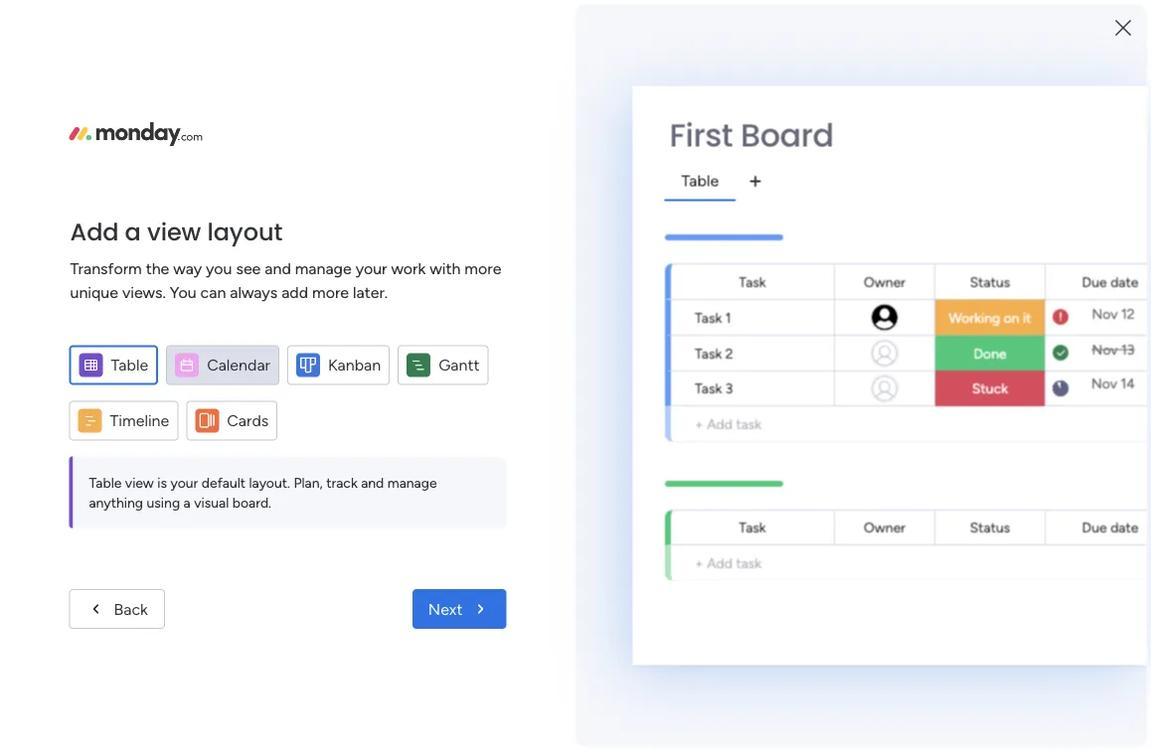 Task type: locate. For each thing, give the bounding box(es) containing it.
add
[[70, 215, 119, 249], [707, 415, 732, 432], [707, 554, 732, 571]]

track
[[326, 474, 358, 491]]

your
[[394, 75, 426, 94], [356, 260, 387, 278], [171, 474, 198, 491]]

management down 'project management'
[[391, 397, 473, 414]]

next button
[[413, 590, 507, 630]]

add to favorites image
[[563, 363, 583, 383]]

0 vertical spatial due
[[1082, 273, 1107, 290]]

create
[[179, 289, 218, 306]]

1 vertical spatial status
[[970, 519, 1010, 536]]

1 vertical spatial view
[[125, 474, 154, 491]]

task 3
[[695, 380, 733, 397]]

(0/1)
[[1020, 261, 1052, 279]]

recent
[[430, 75, 477, 94]]

0 horizontal spatial your
[[171, 474, 198, 491]]

a
[[125, 215, 141, 249], [184, 494, 191, 511]]

1 horizontal spatial a
[[184, 494, 191, 511]]

manage left (inbox)
[[388, 474, 437, 491]]

2 vertical spatial work
[[424, 629, 456, 647]]

0 vertical spatial +
[[695, 415, 703, 432]]

add a view layout
[[70, 215, 283, 249]]

1 vertical spatial to
[[134, 362, 148, 379]]

main
[[488, 397, 518, 414], [402, 602, 440, 623]]

management for work management
[[460, 629, 548, 647]]

0 vertical spatial + add task
[[695, 415, 761, 432]]

0 vertical spatial date
[[1111, 273, 1139, 290]]

join
[[35, 289, 62, 306]]

a up transform
[[125, 215, 141, 249]]

invite team members (0/1) link
[[853, 259, 1122, 281]]

this
[[65, 289, 88, 306]]

learn
[[823, 717, 863, 736]]

inbox
[[537, 75, 577, 94]]

3
[[725, 380, 733, 397]]

1 horizontal spatial main
[[488, 397, 518, 414]]

2 horizontal spatial your
[[394, 75, 426, 94]]

+
[[695, 415, 703, 432], [695, 554, 703, 571]]

0 vertical spatial to
[[162, 289, 175, 306]]

due date
[[1082, 273, 1139, 290], [1082, 519, 1139, 536]]

request to join
[[80, 362, 174, 379]]

give feedback
[[876, 65, 938, 105]]

1 vertical spatial date
[[1111, 519, 1139, 536]]

and right 'inbox'
[[581, 75, 608, 94]]

is for workspace
[[148, 268, 158, 284]]

0 horizontal spatial and
[[265, 260, 291, 278]]

1 vertical spatial main
[[402, 602, 440, 623]]

1 horizontal spatial to
[[162, 289, 175, 306]]

2 + from the top
[[695, 554, 703, 571]]

complete profile link
[[853, 284, 1122, 307]]

1 vertical spatial + add task
[[695, 554, 761, 571]]

1 vertical spatial due date
[[1082, 519, 1139, 536]]

more right with
[[465, 260, 502, 278]]

0 vertical spatial management
[[391, 397, 473, 414]]

inbox image
[[846, 14, 866, 34]]

table for table view is your default layout. plan, track and manage anything using a visual board.
[[89, 474, 122, 491]]

is inside this workspace is empty. join this workspace to create content.
[[148, 268, 158, 284]]

and up add
[[265, 260, 291, 278]]

management
[[391, 397, 473, 414], [460, 629, 548, 647]]

with
[[430, 260, 461, 278]]

view
[[147, 215, 201, 249], [125, 474, 154, 491]]

is inside table view is your default layout. plan, track and manage anything using a visual board.
[[157, 474, 167, 491]]

0 vertical spatial add
[[70, 215, 119, 249]]

1 status from the top
[[970, 273, 1010, 290]]

1 vertical spatial task
[[736, 554, 761, 571]]

1 vertical spatial +
[[695, 554, 703, 571]]

work left with
[[391, 260, 426, 278]]

feedback
[[876, 87, 938, 105]]

update feed (inbox)
[[335, 474, 501, 496]]

cards
[[227, 412, 269, 431]]

table inside table view is your default layout. plan, track and manage anything using a visual board.
[[89, 474, 122, 491]]

board
[[741, 113, 834, 158]]

cards button
[[186, 401, 278, 441]]

0 vertical spatial and
[[581, 75, 608, 94]]

work inside transform the way you see and manage your work with more unique views. you can always add more later.
[[391, 260, 426, 278]]

a right using on the left bottom of page
[[184, 494, 191, 511]]

(inbox)
[[441, 474, 501, 496]]

1 vertical spatial your
[[356, 260, 387, 278]]

2 horizontal spatial and
[[581, 75, 608, 94]]

1 due from the top
[[1082, 273, 1107, 290]]

1 vertical spatial manage
[[388, 474, 437, 491]]

0 vertical spatial status
[[970, 273, 1010, 290]]

work management
[[424, 629, 548, 647]]

first board
[[670, 113, 834, 158]]

workspace
[[78, 268, 145, 284], [91, 289, 158, 306], [522, 397, 589, 414], [445, 602, 531, 623]]

layout
[[207, 215, 283, 249]]

and inside transform the way you see and manage your work with more unique views. you can always add more later.
[[265, 260, 291, 278]]

is left empty.
[[148, 268, 158, 284]]

0 vertical spatial owner
[[864, 273, 906, 290]]

main right >
[[488, 397, 518, 414]]

0 vertical spatial more
[[465, 260, 502, 278]]

1 vertical spatial owner
[[864, 519, 906, 536]]

kanban
[[328, 356, 381, 375]]

1 vertical spatial table
[[89, 474, 122, 491]]

0 vertical spatial due date
[[1082, 273, 1139, 290]]

1 horizontal spatial manage
[[388, 474, 437, 491]]

1 vertical spatial management
[[460, 629, 548, 647]]

complete
[[873, 286, 939, 304]]

v2 bolt switch image
[[995, 74, 1006, 96]]

1 owner from the top
[[864, 273, 906, 290]]

your inside quickly access your recent boards, inbox and workspaces
[[394, 75, 426, 94]]

owner
[[864, 273, 906, 290], [864, 519, 906, 536]]

0 vertical spatial task
[[736, 415, 761, 432]]

0 vertical spatial is
[[148, 268, 158, 284]]

date
[[1111, 273, 1139, 290], [1111, 519, 1139, 536]]

1 vertical spatial and
[[265, 260, 291, 278]]

due
[[1082, 273, 1107, 290], [1082, 519, 1107, 536]]

your up later.
[[356, 260, 387, 278]]

2
[[725, 345, 733, 362]]

1 vertical spatial due
[[1082, 519, 1107, 536]]

manage
[[295, 260, 352, 278], [388, 474, 437, 491]]

templates
[[966, 653, 1037, 672]]

manage inside table view is your default layout. plan, track and manage anything using a visual board.
[[388, 474, 437, 491]]

get
[[881, 717, 905, 736]]

to left join
[[134, 362, 148, 379]]

1 horizontal spatial and
[[361, 474, 384, 491]]

invite team members (0/1)
[[873, 261, 1052, 279]]

table up anything
[[89, 474, 122, 491]]

1 + add task from the top
[[695, 415, 761, 432]]

explore templates
[[908, 653, 1037, 672]]

1 task from the top
[[736, 415, 761, 432]]

0 horizontal spatial to
[[134, 362, 148, 379]]

0 vertical spatial your
[[394, 75, 426, 94]]

management down main workspace
[[460, 629, 548, 647]]

table
[[111, 356, 148, 375], [89, 474, 122, 491]]

you
[[206, 260, 232, 278]]

1 vertical spatial more
[[312, 283, 349, 302]]

more right add
[[312, 283, 349, 302]]

management for work management > main workspace
[[391, 397, 473, 414]]

logo image
[[69, 122, 203, 146]]

1 vertical spatial work
[[357, 397, 387, 414]]

1 + from the top
[[695, 415, 703, 432]]

and inside table view is your default layout. plan, track and manage anything using a visual board.
[[361, 474, 384, 491]]

learn & get inspired
[[823, 717, 966, 736]]

work management > main workspace
[[357, 397, 589, 414]]

manage inside transform the way you see and manage your work with more unique views. you can always add more later.
[[295, 260, 352, 278]]

your left recent
[[394, 75, 426, 94]]

table left join
[[111, 356, 148, 375]]

and right track
[[361, 474, 384, 491]]

members
[[954, 261, 1016, 279]]

main up component icon
[[402, 602, 440, 623]]

view up anything
[[125, 474, 154, 491]]

2 vertical spatial and
[[361, 474, 384, 491]]

your inside transform the way you see and manage your work with more unique views. you can always add more later.
[[356, 260, 387, 278]]

table for table
[[111, 356, 148, 375]]

search everything image
[[983, 14, 1002, 34]]

task for task 2
[[695, 345, 722, 362]]

0 vertical spatial manage
[[295, 260, 352, 278]]

0 vertical spatial work
[[391, 260, 426, 278]]

0 vertical spatial table
[[111, 356, 148, 375]]

quick search
[[1011, 76, 1106, 94]]

work down project
[[357, 397, 387, 414]]

manage up add
[[295, 260, 352, 278]]

install our mobile app
[[873, 312, 1021, 329]]

the
[[146, 260, 169, 278]]

to down empty.
[[162, 289, 175, 306]]

team
[[914, 261, 950, 279]]

table inside button
[[111, 356, 148, 375]]

view up way
[[147, 215, 201, 249]]

0 horizontal spatial manage
[[295, 260, 352, 278]]

quick
[[1011, 76, 1053, 94]]

is for view
[[157, 474, 167, 491]]

1 vertical spatial a
[[184, 494, 191, 511]]

and inside quickly access your recent boards, inbox and workspaces
[[581, 75, 608, 94]]

is
[[148, 268, 158, 284], [157, 474, 167, 491]]

workspace up content.
[[91, 289, 158, 306]]

work
[[391, 260, 426, 278], [357, 397, 387, 414], [424, 629, 456, 647]]

work down next
[[424, 629, 456, 647]]

2 + add task from the top
[[695, 554, 761, 571]]

0 horizontal spatial a
[[125, 215, 141, 249]]

component image
[[402, 630, 417, 647]]

workspace up work management on the left bottom of the page
[[445, 602, 531, 623]]

calendar
[[207, 356, 270, 375]]

0 vertical spatial a
[[125, 215, 141, 249]]

to inside button
[[134, 362, 148, 379]]

ruby anderson image
[[1096, 8, 1128, 40]]

2 vertical spatial your
[[171, 474, 198, 491]]

1 horizontal spatial your
[[356, 260, 387, 278]]

is up using on the left bottom of page
[[157, 474, 167, 491]]

inspired
[[909, 717, 966, 736]]

your up using on the left bottom of page
[[171, 474, 198, 491]]

can
[[200, 283, 226, 302]]

view inside table view is your default layout. plan, track and manage anything using a visual board.
[[125, 474, 154, 491]]

task
[[739, 273, 766, 290], [695, 309, 722, 326], [695, 345, 722, 362], [695, 380, 722, 397], [739, 519, 766, 536]]

1 vertical spatial is
[[157, 474, 167, 491]]

status
[[970, 273, 1010, 290], [970, 519, 1010, 536]]

quickly
[[283, 75, 337, 94]]

workspace up this
[[78, 268, 145, 284]]



Task type: describe. For each thing, give the bounding box(es) containing it.
gantt button
[[398, 346, 489, 385]]

profile
[[943, 286, 986, 304]]

add
[[282, 283, 308, 302]]

>
[[476, 397, 485, 414]]

mobile
[[945, 312, 989, 329]]

app
[[993, 312, 1021, 329]]

explore templates button
[[835, 642, 1110, 682]]

give
[[876, 65, 907, 83]]

explore
[[908, 653, 962, 672]]

next
[[428, 600, 463, 619]]

access
[[341, 75, 390, 94]]

task for task 1
[[695, 309, 722, 326]]

&
[[867, 717, 877, 736]]

circle o image
[[853, 263, 866, 278]]

calendar button
[[166, 346, 279, 385]]

0 horizontal spatial main
[[402, 602, 440, 623]]

anything
[[89, 494, 143, 511]]

you
[[170, 283, 197, 302]]

visual
[[194, 494, 229, 511]]

workspace down add to favorites icon
[[522, 397, 589, 414]]

2 date from the top
[[1111, 519, 1139, 536]]

your inside table view is your default layout. plan, track and manage anything using a visual board.
[[171, 474, 198, 491]]

kanban button
[[287, 346, 390, 385]]

1 horizontal spatial more
[[465, 260, 502, 278]]

help image
[[1026, 14, 1046, 34]]

later.
[[353, 283, 388, 302]]

this
[[49, 268, 74, 284]]

public board image
[[332, 363, 354, 385]]

transform the way you see and manage your work with more unique views. you can always add more later.
[[70, 260, 502, 302]]

apps image
[[934, 14, 954, 34]]

empty.
[[161, 268, 205, 284]]

1 vertical spatial add
[[707, 415, 732, 432]]

using
[[147, 494, 180, 511]]

invite
[[873, 261, 910, 279]]

to inside this workspace is empty. join this workspace to create content.
[[162, 289, 175, 306]]

feed
[[400, 474, 437, 496]]

quickly access your recent boards, inbox and workspaces
[[283, 75, 608, 116]]

templates image image
[[841, 429, 1104, 567]]

plan,
[[294, 474, 323, 491]]

install our mobile app link
[[873, 310, 1122, 332]]

our
[[916, 312, 941, 329]]

invite members image
[[890, 14, 910, 34]]

back
[[114, 600, 148, 619]]

workspaces
[[283, 97, 369, 116]]

way
[[173, 260, 202, 278]]

board.
[[232, 494, 271, 511]]

v2 user feedback image
[[853, 74, 868, 96]]

help
[[1000, 701, 1035, 722]]

always
[[230, 283, 278, 302]]

2 vertical spatial add
[[707, 554, 732, 571]]

main workspace
[[402, 602, 531, 623]]

unique
[[70, 283, 118, 302]]

table view is your default layout. plan, track and manage anything using a visual board.
[[89, 474, 437, 511]]

1
[[725, 309, 731, 326]]

quick search button
[[979, 65, 1122, 105]]

task 2
[[695, 345, 733, 362]]

join
[[151, 362, 174, 379]]

2 owner from the top
[[864, 519, 906, 536]]

management
[[418, 364, 514, 383]]

timeline button
[[69, 401, 178, 441]]

notifications image
[[803, 14, 822, 34]]

see
[[236, 260, 261, 278]]

gantt
[[439, 356, 480, 375]]

0 vertical spatial main
[[488, 397, 518, 414]]

this workspace is empty. join this workspace to create content.
[[35, 268, 218, 328]]

project management
[[361, 364, 514, 383]]

1 date from the top
[[1111, 273, 1139, 290]]

update
[[335, 474, 396, 496]]

0 horizontal spatial more
[[312, 283, 349, 302]]

2 status from the top
[[970, 519, 1010, 536]]

open update feed (inbox) image
[[307, 473, 331, 497]]

task 1
[[695, 309, 731, 326]]

task for task 3
[[695, 380, 722, 397]]

complete profile
[[873, 286, 986, 304]]

default
[[202, 474, 246, 491]]

views.
[[122, 283, 166, 302]]

install
[[873, 312, 912, 329]]

2 due date from the top
[[1082, 519, 1139, 536]]

request to join button
[[72, 355, 182, 386]]

a inside table view is your default layout. plan, track and manage anything using a visual board.
[[184, 494, 191, 511]]

table button
[[69, 346, 158, 385]]

request
[[80, 362, 131, 379]]

1 due date from the top
[[1082, 273, 1139, 290]]

2 task from the top
[[736, 554, 761, 571]]

0 vertical spatial view
[[147, 215, 201, 249]]

layout.
[[249, 474, 290, 491]]

content.
[[101, 311, 153, 328]]

timeline
[[110, 412, 169, 431]]

circle o image
[[853, 288, 866, 303]]

back button
[[69, 590, 165, 630]]

search
[[1056, 76, 1106, 94]]

work for work management > main workspace
[[357, 397, 387, 414]]

2 due from the top
[[1082, 519, 1107, 536]]

first
[[670, 113, 733, 158]]

help button
[[983, 695, 1052, 728]]

project
[[361, 364, 414, 383]]

work for work management
[[424, 629, 456, 647]]



Task type: vqa. For each thing, say whether or not it's contained in the screenshot.
Inbox Image
yes



